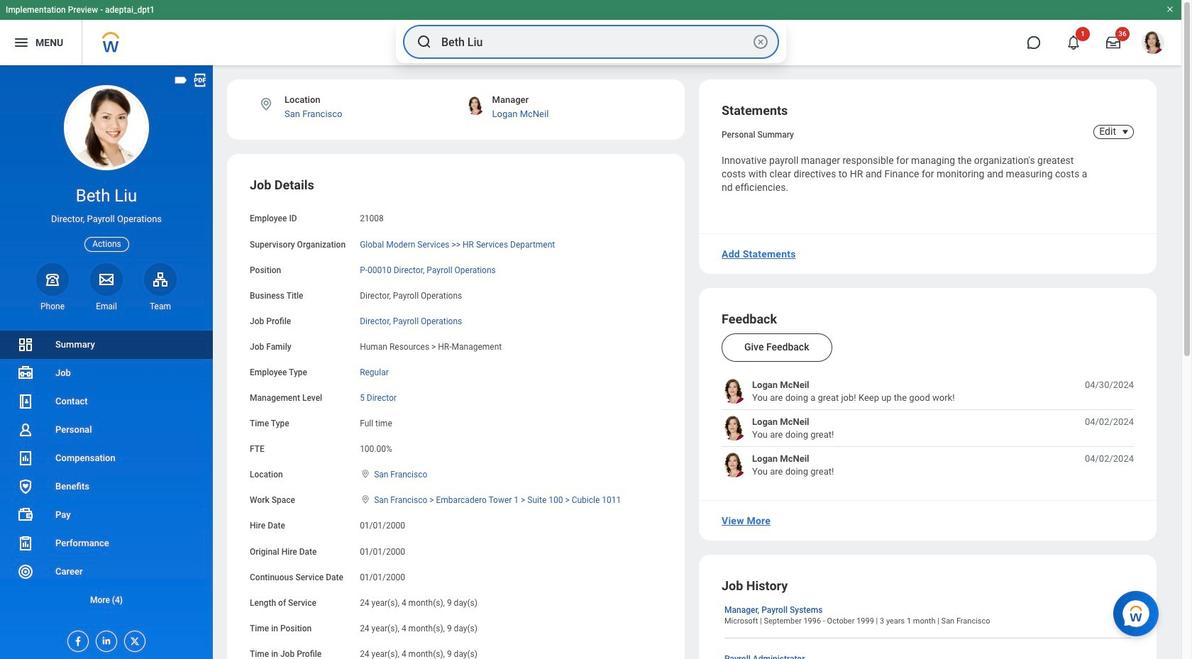 Task type: describe. For each thing, give the bounding box(es) containing it.
view printable version (pdf) image
[[192, 72, 208, 88]]

inbox large image
[[1107, 36, 1121, 50]]

email beth liu element
[[90, 301, 123, 312]]

phone image
[[43, 271, 62, 288]]

team beth liu element
[[144, 301, 177, 312]]

performance image
[[17, 535, 34, 552]]

view team image
[[152, 271, 169, 288]]

x circle image
[[753, 33, 770, 50]]

phone beth liu element
[[36, 301, 69, 312]]

personal image
[[17, 422, 34, 439]]

contact image
[[17, 393, 34, 410]]

facebook image
[[68, 632, 84, 648]]

summary image
[[17, 337, 34, 354]]

job image
[[17, 365, 34, 382]]

justify image
[[13, 34, 30, 51]]

location image
[[360, 495, 371, 505]]

close environment banner image
[[1167, 5, 1175, 13]]

2 employee's photo (logan mcneil) image from the top
[[722, 416, 747, 441]]

personal summary element
[[722, 127, 795, 140]]

search image
[[416, 33, 433, 50]]

profile logan mcneil image
[[1143, 31, 1165, 57]]



Task type: locate. For each thing, give the bounding box(es) containing it.
3 employee's photo (logan mcneil) image from the top
[[722, 453, 747, 478]]

linkedin image
[[97, 632, 112, 647]]

notifications large image
[[1067, 36, 1081, 50]]

location image
[[258, 97, 274, 112], [360, 470, 371, 480]]

0 horizontal spatial location image
[[258, 97, 274, 112]]

employee's photo (logan mcneil) image
[[722, 379, 747, 404], [722, 416, 747, 441], [722, 453, 747, 478]]

navigation pane region
[[0, 65, 213, 660]]

list
[[0, 331, 213, 615], [722, 379, 1135, 478]]

pay image
[[17, 507, 34, 524]]

None search field
[[396, 21, 787, 63]]

career image
[[17, 564, 34, 581]]

0 horizontal spatial list
[[0, 331, 213, 615]]

0 vertical spatial employee's photo (logan mcneil) image
[[722, 379, 747, 404]]

full time element
[[360, 416, 393, 429]]

1 horizontal spatial list
[[722, 379, 1135, 478]]

Search Workday  search field
[[442, 26, 750, 58]]

1 horizontal spatial location image
[[360, 470, 371, 480]]

banner
[[0, 0, 1182, 65]]

group
[[250, 177, 663, 660]]

tag image
[[173, 72, 189, 88]]

0 vertical spatial location image
[[258, 97, 274, 112]]

1 vertical spatial employee's photo (logan mcneil) image
[[722, 416, 747, 441]]

compensation image
[[17, 450, 34, 467]]

x image
[[125, 632, 141, 648]]

1 vertical spatial location image
[[360, 470, 371, 480]]

benefits image
[[17, 479, 34, 496]]

1 employee's photo (logan mcneil) image from the top
[[722, 379, 747, 404]]

mail image
[[98, 271, 115, 288]]

2 vertical spatial employee's photo (logan mcneil) image
[[722, 453, 747, 478]]



Task type: vqa. For each thing, say whether or not it's contained in the screenshot.
location image to the right
yes



